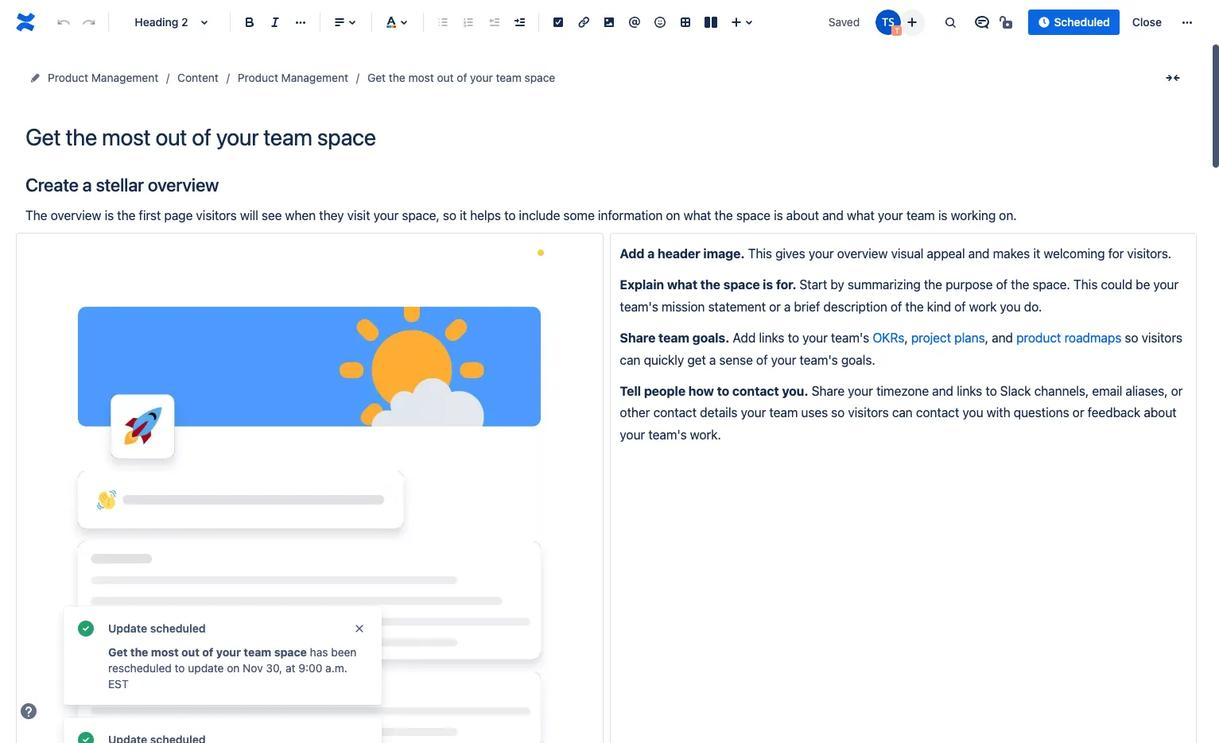 Task type: locate. For each thing, give the bounding box(es) containing it.
product right move this page image
[[48, 71, 88, 84]]

1 vertical spatial this
[[1074, 278, 1098, 292]]

it right makes
[[1033, 246, 1040, 261]]

makes
[[993, 246, 1030, 261]]

dismiss image
[[353, 623, 366, 635]]

okrs link
[[873, 331, 905, 345]]

0 vertical spatial overview
[[148, 174, 219, 196]]

0 vertical spatial get the most out of your team space
[[367, 71, 555, 84]]

get the most out of your team space
[[367, 71, 555, 84], [108, 646, 307, 659]]

0 horizontal spatial about
[[786, 209, 819, 223]]

1 vertical spatial can
[[892, 406, 913, 420]]

goals. up get
[[692, 331, 730, 345]]

contact down people in the bottom right of the page
[[653, 406, 697, 420]]

scheduled
[[150, 622, 206, 635]]

on.
[[999, 209, 1017, 223]]

get
[[687, 353, 706, 367]]

2 horizontal spatial overview
[[837, 246, 888, 261]]

1 vertical spatial it
[[1033, 246, 1040, 261]]

explain
[[620, 278, 664, 292]]

slack
[[1000, 384, 1031, 398]]

on up the header
[[666, 209, 680, 223]]

Main content area, start typing to enter text. text field
[[16, 174, 1197, 744]]

team's left work.
[[648, 428, 687, 442]]

overview down create
[[51, 209, 101, 223]]

1 vertical spatial about
[[1144, 406, 1177, 420]]

so
[[443, 209, 457, 223], [1125, 331, 1138, 345], [831, 406, 845, 420]]

product management link down redo ⌘⇧z icon
[[48, 68, 158, 87]]

1 horizontal spatial out
[[437, 71, 454, 84]]

to inside has been rescheduled to update on nov 30, at 9:00 a.m. est
[[175, 662, 185, 675]]

0 vertical spatial so
[[443, 209, 457, 223]]

team down you.
[[769, 406, 798, 420]]

0 vertical spatial about
[[786, 209, 819, 223]]

overview up summarizing
[[837, 246, 888, 261]]

add up explain
[[620, 246, 645, 261]]

nov
[[243, 662, 263, 675]]

team's down explain
[[620, 300, 658, 314]]

of right sense
[[756, 353, 768, 367]]

feedback
[[1088, 406, 1141, 420]]

on left the nov
[[227, 662, 240, 675]]

management for 1st the product management link from right
[[281, 71, 348, 84]]

a left stellar on the top of the page
[[82, 174, 92, 196]]

so inside so visitors can quickly get a sense of your team's goals.
[[1125, 331, 1138, 345]]

share for team
[[620, 331, 656, 345]]

0 vertical spatial can
[[620, 353, 641, 367]]

visitors left will
[[196, 209, 237, 223]]

get the most out of your team space down numbered list ⌘⇧7 image
[[367, 71, 555, 84]]

you inside share your timezone and links to slack channels, email aliases, or other contact details your team uses so visitors can contact you with questions or feedback about your team's work.
[[963, 406, 983, 420]]

0 horizontal spatial product management link
[[48, 68, 158, 87]]

2 product management from the left
[[238, 71, 348, 84]]

,
[[905, 331, 908, 345], [985, 331, 989, 345]]

2 horizontal spatial visitors
[[1142, 331, 1183, 345]]

move this page image
[[29, 72, 41, 84]]

your up update
[[216, 646, 241, 659]]

1 horizontal spatial management
[[281, 71, 348, 84]]

or down for.
[[769, 300, 781, 314]]

saved
[[828, 15, 860, 29]]

get the most out of your team space up update
[[108, 646, 307, 659]]

0 horizontal spatial goals.
[[692, 331, 730, 345]]

this inside start by summarizing the purpose of the space. this could be your team's mission statement or a brief description of the kind of work you do.
[[1074, 278, 1098, 292]]

they
[[319, 209, 344, 223]]

2 product management link from the left
[[238, 68, 348, 87]]

0 vertical spatial get
[[367, 71, 386, 84]]

1 vertical spatial visitors
[[1142, 331, 1183, 345]]

to left update
[[175, 662, 185, 675]]

1 horizontal spatial product management
[[238, 71, 348, 84]]

1 vertical spatial share
[[812, 384, 845, 398]]

1 vertical spatial get
[[108, 646, 128, 659]]

when
[[285, 209, 316, 223]]

0 vertical spatial add
[[620, 246, 645, 261]]

this left could
[[1074, 278, 1098, 292]]

add image, video, or file image
[[600, 13, 619, 32]]

1 horizontal spatial so
[[831, 406, 845, 420]]

timezone
[[876, 384, 929, 398]]

your right be
[[1154, 278, 1179, 292]]

you left with
[[963, 406, 983, 420]]

0 vertical spatial links
[[759, 331, 785, 345]]

team
[[496, 71, 522, 84], [906, 209, 935, 223], [659, 331, 690, 345], [769, 406, 798, 420], [244, 646, 271, 659]]

1 vertical spatial so
[[1125, 331, 1138, 345]]

1 product from the left
[[48, 71, 88, 84]]

space
[[525, 71, 555, 84], [736, 209, 771, 223], [723, 278, 760, 292], [274, 646, 307, 659]]

team down indent tab image on the top left of the page
[[496, 71, 522, 84]]

0 horizontal spatial overview
[[51, 209, 101, 223]]

visitors down timezone
[[848, 406, 889, 420]]

0 horizontal spatial ,
[[905, 331, 908, 345]]

is left working
[[938, 209, 948, 223]]

comment icon image
[[973, 13, 992, 32]]

share
[[620, 331, 656, 345], [812, 384, 845, 398]]

a inside start by summarizing the purpose of the space. this could be your team's mission statement or a brief description of the kind of work you do.
[[784, 300, 791, 314]]

team's down description
[[831, 331, 869, 345]]

product management
[[48, 71, 158, 84], [238, 71, 348, 84]]

1 product management from the left
[[48, 71, 158, 84]]

1 horizontal spatial goals.
[[841, 353, 875, 367]]

0 horizontal spatial get
[[108, 646, 128, 659]]

success image
[[76, 620, 95, 639], [76, 731, 95, 744]]

aliases,
[[1126, 384, 1168, 398]]

0 horizontal spatial so
[[443, 209, 457, 223]]

1 horizontal spatial product
[[238, 71, 278, 84]]

add up sense
[[733, 331, 756, 345]]

links inside share your timezone and links to slack channels, email aliases, or other contact details your team uses so visitors can contact you with questions or feedback about your team's work.
[[957, 384, 982, 398]]

or right aliases,
[[1171, 384, 1183, 398]]

can up tell
[[620, 353, 641, 367]]

can inside so visitors can quickly get a sense of your team's goals.
[[620, 353, 641, 367]]

, left project
[[905, 331, 908, 345]]

so right space,
[[443, 209, 457, 223]]

space,
[[402, 209, 440, 223]]

contact down sense
[[732, 384, 779, 398]]

is down stellar on the top of the page
[[105, 209, 114, 223]]

management down more formatting image
[[281, 71, 348, 84]]

a right get
[[709, 353, 716, 367]]

product management down redo ⌘⇧z icon
[[48, 71, 158, 84]]

Give this page a title text field
[[25, 124, 1187, 150]]

0 horizontal spatial management
[[91, 71, 158, 84]]

product down bold ⌘b image
[[238, 71, 278, 84]]

a.m.
[[325, 662, 347, 675]]

and up "by"
[[822, 209, 844, 223]]

1 horizontal spatial share
[[812, 384, 845, 398]]

of inside "link"
[[457, 71, 467, 84]]

quickly
[[644, 353, 684, 367]]

0 horizontal spatial product management
[[48, 71, 158, 84]]

0 horizontal spatial out
[[181, 646, 200, 659]]

project plans link
[[911, 331, 985, 345]]

2 horizontal spatial or
[[1171, 384, 1183, 398]]

links down statement
[[759, 331, 785, 345]]

of up work
[[996, 278, 1008, 292]]

1 horizontal spatial can
[[892, 406, 913, 420]]

your down the outdent ⇧tab 'image'
[[470, 71, 493, 84]]

rescheduled
[[108, 662, 172, 675]]

team up quickly
[[659, 331, 690, 345]]

1 horizontal spatial visitors
[[848, 406, 889, 420]]

close
[[1132, 15, 1162, 29]]

you
[[1000, 300, 1021, 314], [963, 406, 983, 420]]

1 horizontal spatial contact
[[732, 384, 779, 398]]

product management down more formatting image
[[238, 71, 348, 84]]

1 vertical spatial goals.
[[841, 353, 875, 367]]

team's up you.
[[800, 353, 838, 367]]

this left gives
[[748, 246, 772, 261]]

how
[[689, 384, 714, 398]]

1 vertical spatial add
[[733, 331, 756, 345]]

goals.
[[692, 331, 730, 345], [841, 353, 875, 367]]

what up mission
[[667, 278, 698, 292]]

1 horizontal spatial get
[[367, 71, 386, 84]]

most down bullet list ⌘⇧8 "image"
[[408, 71, 434, 84]]

and right timezone
[[932, 384, 954, 398]]

welcoming
[[1044, 246, 1105, 261]]

you left do.
[[1000, 300, 1021, 314]]

could
[[1101, 278, 1133, 292]]

redo ⌘⇧z image
[[80, 13, 99, 32]]

link image
[[574, 13, 593, 32]]

work.
[[690, 428, 721, 442]]

share inside share your timezone and links to slack channels, email aliases, or other contact details your team uses so visitors can contact you with questions or feedback about your team's work.
[[812, 384, 845, 398]]

a left brief
[[784, 300, 791, 314]]

0 horizontal spatial share
[[620, 331, 656, 345]]

contact
[[732, 384, 779, 398], [653, 406, 697, 420], [916, 406, 959, 420]]

create
[[25, 174, 79, 196]]

1 horizontal spatial on
[[666, 209, 680, 223]]

0 vertical spatial on
[[666, 209, 680, 223]]

0 horizontal spatial product
[[48, 71, 88, 84]]

mention image
[[625, 13, 644, 32]]

0 horizontal spatial contact
[[653, 406, 697, 420]]

1 horizontal spatial ,
[[985, 331, 989, 345]]

about for feedback
[[1144, 406, 1177, 420]]

0 vertical spatial or
[[769, 300, 781, 314]]

out up update
[[181, 646, 200, 659]]

product management link down more formatting image
[[238, 68, 348, 87]]

channels,
[[1034, 384, 1089, 398]]

email
[[1092, 384, 1122, 398]]

of down numbered list ⌘⇧7 image
[[457, 71, 467, 84]]

2 , from the left
[[985, 331, 989, 345]]

0 vertical spatial out
[[437, 71, 454, 84]]

30,
[[266, 662, 283, 675]]

0 horizontal spatial can
[[620, 353, 641, 367]]

so right uses
[[831, 406, 845, 420]]

most
[[408, 71, 434, 84], [151, 646, 179, 659]]

contact down timezone
[[916, 406, 959, 420]]

plans
[[955, 331, 985, 345]]

about down aliases,
[[1144, 406, 1177, 420]]

so right roadmaps
[[1125, 331, 1138, 345]]

goals. down share team goals. add links to your team's okrs , project plans , and product roadmaps
[[841, 353, 875, 367]]

0 horizontal spatial visitors
[[196, 209, 237, 223]]

team's inside share your timezone and links to slack channels, email aliases, or other contact details your team uses so visitors can contact you with questions or feedback about your team's work.
[[648, 428, 687, 442]]

1 management from the left
[[91, 71, 158, 84]]

visual
[[891, 246, 924, 261]]

0 horizontal spatial this
[[748, 246, 772, 261]]

get
[[367, 71, 386, 84], [108, 646, 128, 659]]

and
[[822, 209, 844, 223], [968, 246, 990, 261], [992, 331, 1013, 345], [932, 384, 954, 398]]

it
[[460, 209, 467, 223], [1033, 246, 1040, 261]]

update
[[108, 622, 147, 635]]

2 horizontal spatial so
[[1125, 331, 1138, 345]]

1 product management link from the left
[[48, 68, 158, 87]]

visitors up aliases,
[[1142, 331, 1183, 345]]

is up gives
[[774, 209, 783, 223]]

bullet list ⌘⇧8 image
[[433, 13, 453, 32]]

to
[[504, 209, 516, 223], [788, 331, 799, 345], [717, 384, 729, 398], [986, 384, 997, 398], [175, 662, 185, 675]]

so visitors can quickly get a sense of your team's goals.
[[620, 331, 1186, 367]]

space down action item image
[[525, 71, 555, 84]]

table image
[[676, 13, 695, 32]]

2 vertical spatial so
[[831, 406, 845, 420]]

1 horizontal spatial or
[[1073, 406, 1084, 420]]

1 horizontal spatial you
[[1000, 300, 1021, 314]]

1 vertical spatial success image
[[76, 731, 95, 744]]

0 horizontal spatial links
[[759, 331, 785, 345]]

for
[[1108, 246, 1124, 261]]

what
[[684, 209, 711, 223], [847, 209, 875, 223], [667, 278, 698, 292]]

tell people how to contact you.
[[620, 384, 808, 398]]

about for is
[[786, 209, 819, 223]]

most down update scheduled
[[151, 646, 179, 659]]

2 management from the left
[[281, 71, 348, 84]]

1 horizontal spatial this
[[1074, 278, 1098, 292]]

gives
[[776, 246, 805, 261]]

more image
[[1178, 13, 1197, 32]]

indent tab image
[[510, 13, 529, 32]]

your up you.
[[771, 353, 796, 367]]

1 vertical spatial most
[[151, 646, 179, 659]]

0 vertical spatial most
[[408, 71, 434, 84]]

management down heading
[[91, 71, 158, 84]]

will
[[240, 209, 258, 223]]

product management for first the product management link from the left
[[48, 71, 158, 84]]

your inside "link"
[[470, 71, 493, 84]]

out down bullet list ⌘⇧8 "image"
[[437, 71, 454, 84]]

0 horizontal spatial get the most out of your team space
[[108, 646, 307, 659]]

can
[[620, 353, 641, 367], [892, 406, 913, 420]]

to up with
[[986, 384, 997, 398]]

numbered list ⌘⇧7 image
[[459, 13, 478, 32]]

undo ⌘z image
[[54, 13, 73, 32]]

share for your
[[812, 384, 845, 398]]

1 horizontal spatial most
[[408, 71, 434, 84]]

about up gives
[[786, 209, 819, 223]]

can down timezone
[[892, 406, 913, 420]]

2 product from the left
[[238, 71, 278, 84]]

visit
[[347, 209, 370, 223]]

purpose
[[946, 278, 993, 292]]

1 vertical spatial you
[[963, 406, 983, 420]]

overview up page
[[148, 174, 219, 196]]

0 horizontal spatial it
[[460, 209, 467, 223]]

0 horizontal spatial you
[[963, 406, 983, 420]]

1 horizontal spatial add
[[733, 331, 756, 345]]

2 vertical spatial visitors
[[848, 406, 889, 420]]

bold ⌘b image
[[240, 13, 259, 32]]

update
[[188, 662, 224, 675]]

about inside share your timezone and links to slack channels, email aliases, or other contact details your team uses so visitors can contact you with questions or feedback about your team's work.
[[1144, 406, 1177, 420]]

of
[[457, 71, 467, 84], [996, 278, 1008, 292], [891, 300, 902, 314], [954, 300, 966, 314], [756, 353, 768, 367], [202, 646, 214, 659]]

management
[[91, 71, 158, 84], [281, 71, 348, 84]]

0 vertical spatial you
[[1000, 300, 1021, 314]]

your down other
[[620, 428, 645, 442]]

visitors
[[196, 209, 237, 223], [1142, 331, 1183, 345], [848, 406, 889, 420]]

visitors inside so visitors can quickly get a sense of your team's goals.
[[1142, 331, 1183, 345]]

1 , from the left
[[905, 331, 908, 345]]

0 vertical spatial share
[[620, 331, 656, 345]]

1 horizontal spatial about
[[1144, 406, 1177, 420]]

can inside share your timezone and links to slack channels, email aliases, or other contact details your team uses so visitors can contact you with questions or feedback about your team's work.
[[892, 406, 913, 420]]

0 vertical spatial success image
[[76, 620, 95, 639]]

your
[[470, 71, 493, 84], [373, 209, 399, 223], [878, 209, 903, 223], [809, 246, 834, 261], [1154, 278, 1179, 292], [803, 331, 828, 345], [771, 353, 796, 367], [848, 384, 873, 398], [741, 406, 766, 420], [620, 428, 645, 442], [216, 646, 241, 659]]

0 vertical spatial goals.
[[692, 331, 730, 345]]

goals. inside so visitors can quickly get a sense of your team's goals.
[[841, 353, 875, 367]]

other
[[620, 406, 650, 420]]

or down channels,
[[1073, 406, 1084, 420]]

1 horizontal spatial links
[[957, 384, 982, 398]]

on inside text field
[[666, 209, 680, 223]]

heading 2
[[135, 15, 188, 29]]

links left the slack
[[957, 384, 982, 398]]

product management link
[[48, 68, 158, 87], [238, 68, 348, 87]]

1 horizontal spatial product management link
[[238, 68, 348, 87]]

it left helps
[[460, 209, 467, 223]]

0 horizontal spatial or
[[769, 300, 781, 314]]

on inside has been rescheduled to update on nov 30, at 9:00 a.m. est
[[227, 662, 240, 675]]

1 vertical spatial out
[[181, 646, 200, 659]]

, down work
[[985, 331, 989, 345]]

0 horizontal spatial on
[[227, 662, 240, 675]]

this
[[748, 246, 772, 261], [1074, 278, 1098, 292]]

image.
[[703, 246, 745, 261]]

1 vertical spatial on
[[227, 662, 240, 675]]

share up quickly
[[620, 331, 656, 345]]

project
[[911, 331, 951, 345]]

1 vertical spatial links
[[957, 384, 982, 398]]

to right helps
[[504, 209, 516, 223]]



Task type: vqa. For each thing, say whether or not it's contained in the screenshot.
the Copy image
no



Task type: describe. For each thing, give the bounding box(es) containing it.
and left makes
[[968, 246, 990, 261]]

visitors inside share your timezone and links to slack channels, email aliases, or other contact details your team uses so visitors can contact you with questions or feedback about your team's work.
[[848, 406, 889, 420]]

sense
[[719, 353, 753, 367]]

1 horizontal spatial it
[[1033, 246, 1040, 261]]

find and replace image
[[941, 13, 960, 32]]

share team goals. add links to your team's okrs , project plans , and product roadmaps
[[620, 331, 1122, 345]]

1 horizontal spatial get the most out of your team space
[[367, 71, 555, 84]]

tara schultz image
[[876, 10, 901, 35]]

0 vertical spatial this
[[748, 246, 772, 261]]

links for add
[[759, 331, 785, 345]]

and inside share your timezone and links to slack channels, email aliases, or other contact details your team uses so visitors can contact you with questions or feedback about your team's work.
[[932, 384, 954, 398]]

team's inside start by summarizing the purpose of the space. this could be your team's mission statement or a brief description of the kind of work you do.
[[620, 300, 658, 314]]

questions
[[1014, 406, 1069, 420]]

9:00
[[298, 662, 322, 675]]

page
[[164, 209, 193, 223]]

product for 1st the product management link from right
[[238, 71, 278, 84]]

1 vertical spatial or
[[1171, 384, 1183, 398]]

invite to edit image
[[903, 12, 922, 31]]

start
[[800, 278, 827, 292]]

1 vertical spatial overview
[[51, 209, 101, 223]]

heading 2 button
[[115, 5, 223, 40]]

has been rescheduled to update on nov 30, at 9:00 a.m. est
[[108, 646, 357, 691]]

to down brief
[[788, 331, 799, 345]]

the inside "link"
[[389, 71, 405, 84]]

est
[[108, 678, 129, 691]]

team's inside so visitors can quickly get a sense of your team's goals.
[[800, 353, 838, 367]]

header
[[658, 246, 700, 261]]

people
[[644, 384, 686, 398]]

or inside start by summarizing the purpose of the space. this could be your team's mission statement or a brief description of the kind of work you do.
[[769, 300, 781, 314]]

0 horizontal spatial most
[[151, 646, 179, 659]]

links for and
[[957, 384, 982, 398]]

heading
[[135, 15, 179, 29]]

with
[[987, 406, 1011, 420]]

include
[[519, 209, 560, 223]]

your down brief
[[803, 331, 828, 345]]

emoji image
[[651, 13, 670, 32]]

roadmaps
[[1065, 331, 1122, 345]]

information
[[598, 209, 663, 223]]

you.
[[782, 384, 808, 398]]

of right kind
[[954, 300, 966, 314]]

visitors.
[[1127, 246, 1172, 261]]

do.
[[1024, 300, 1042, 314]]

product
[[1016, 331, 1061, 345]]

product roadmaps link
[[1016, 331, 1122, 345]]

0 horizontal spatial add
[[620, 246, 645, 261]]

0 vertical spatial it
[[460, 209, 467, 223]]

your inside start by summarizing the purpose of the space. this could be your team's mission statement or a brief description of the kind of work you do.
[[1154, 278, 1179, 292]]

helps
[[470, 209, 501, 223]]

product management for 1st the product management link from right
[[238, 71, 348, 84]]

appeal
[[927, 246, 965, 261]]

by
[[831, 278, 844, 292]]

uses
[[801, 406, 828, 420]]

1 vertical spatial get the most out of your team space
[[108, 646, 307, 659]]

scheduled
[[1054, 15, 1110, 29]]

your left timezone
[[848, 384, 873, 398]]

layouts image
[[701, 13, 721, 32]]

details
[[700, 406, 738, 420]]

more formatting image
[[291, 13, 310, 32]]

get the most out of your team space link
[[367, 68, 555, 87]]

content
[[177, 71, 219, 84]]

of up update
[[202, 646, 214, 659]]

team inside "link"
[[496, 71, 522, 84]]

create a stellar overview
[[25, 174, 219, 196]]

share your timezone and links to slack channels, email aliases, or other contact details your team uses so visitors can contact you with questions or feedback about your team's work.
[[620, 384, 1186, 442]]

working
[[951, 209, 996, 223]]

help image
[[19, 702, 38, 721]]

mission
[[662, 300, 705, 314]]

tell
[[620, 384, 641, 398]]

and right plans
[[992, 331, 1013, 345]]

your right details
[[741, 406, 766, 420]]

add a header image. this gives your overview visual appeal and makes it welcoming for visitors.
[[620, 246, 1172, 261]]

of inside so visitors can quickly get a sense of your team's goals.
[[756, 353, 768, 367]]

space.
[[1033, 278, 1070, 292]]

explain what the space is for.
[[620, 278, 800, 292]]

close button
[[1123, 10, 1172, 35]]

management for first the product management link from the left
[[91, 71, 158, 84]]

some
[[563, 209, 595, 223]]

space inside "link"
[[525, 71, 555, 84]]

2 horizontal spatial contact
[[916, 406, 959, 420]]

for.
[[776, 278, 797, 292]]

space up image.
[[736, 209, 771, 223]]

1 success image from the top
[[76, 620, 95, 639]]

2 vertical spatial or
[[1073, 406, 1084, 420]]

you inside start by summarizing the purpose of the space. this could be your team's mission statement or a brief description of the kind of work you do.
[[1000, 300, 1021, 314]]

what up the add a header image. this gives your overview visual appeal and makes it welcoming for visitors.
[[847, 209, 875, 223]]

2 success image from the top
[[76, 731, 95, 744]]

has
[[310, 646, 328, 659]]

a left the header
[[648, 246, 655, 261]]

outdent ⇧tab image
[[484, 13, 503, 32]]

scheduled button
[[1029, 10, 1120, 35]]

get inside "link"
[[367, 71, 386, 84]]

2 vertical spatial overview
[[837, 246, 888, 261]]

first
[[139, 209, 161, 223]]

to inside share your timezone and links to slack channels, email aliases, or other contact details your team uses so visitors can contact you with questions or feedback about your team's work.
[[986, 384, 997, 398]]

make page fixed-width image
[[1164, 68, 1183, 87]]

so inside share your timezone and links to slack channels, email aliases, or other contact details your team uses so visitors can contact you with questions or feedback about your team's work.
[[831, 406, 845, 420]]

stellar
[[96, 174, 144, 196]]

see
[[262, 209, 282, 223]]

your right gives
[[809, 246, 834, 261]]

action item image
[[549, 13, 568, 32]]

of down summarizing
[[891, 300, 902, 314]]

1 horizontal spatial overview
[[148, 174, 219, 196]]

content link
[[177, 68, 219, 87]]

your up the add a header image. this gives your overview visual appeal and makes it welcoming for visitors.
[[878, 209, 903, 223]]

product for first the product management link from the left
[[48, 71, 88, 84]]

confluence image
[[13, 10, 38, 35]]

out inside "link"
[[437, 71, 454, 84]]

at
[[286, 662, 295, 675]]

a inside so visitors can quickly get a sense of your team's goals.
[[709, 353, 716, 367]]

space up at
[[274, 646, 307, 659]]

what up the header
[[684, 209, 711, 223]]

start by summarizing the purpose of the space. this could be your team's mission statement or a brief description of the kind of work you do.
[[620, 278, 1182, 314]]

work
[[969, 300, 997, 314]]

description
[[824, 300, 887, 314]]

your right visit
[[373, 209, 399, 223]]

summarizing
[[848, 278, 921, 292]]

the
[[25, 209, 47, 223]]

kind
[[927, 300, 951, 314]]

team up visual
[[906, 209, 935, 223]]

been
[[331, 646, 357, 659]]

team up the nov
[[244, 646, 271, 659]]

statement
[[708, 300, 766, 314]]

brief
[[794, 300, 820, 314]]

publish is scheduled for a future time image
[[1038, 16, 1051, 29]]

team inside share your timezone and links to slack channels, email aliases, or other contact details your team uses so visitors can contact you with questions or feedback about your team's work.
[[769, 406, 798, 420]]

confluence image
[[13, 10, 38, 35]]

align left image
[[330, 13, 349, 32]]

is left for.
[[763, 278, 773, 292]]

most inside "link"
[[408, 71, 434, 84]]

your inside so visitors can quickly get a sense of your team's goals.
[[771, 353, 796, 367]]

to right how
[[717, 384, 729, 398]]

0 vertical spatial visitors
[[196, 209, 237, 223]]

okrs
[[873, 331, 905, 345]]

no restrictions image
[[999, 13, 1018, 32]]

update scheduled
[[108, 622, 206, 635]]

be
[[1136, 278, 1150, 292]]

space up statement
[[723, 278, 760, 292]]

italic ⌘i image
[[266, 13, 285, 32]]

2
[[181, 15, 188, 29]]



